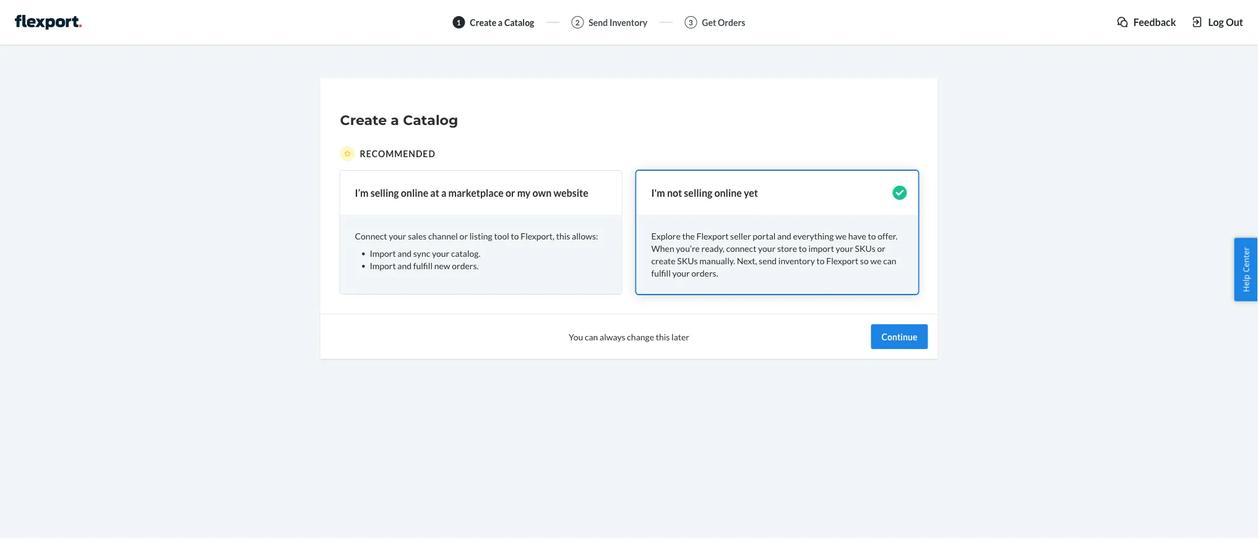 Task type: vqa. For each thing, say whether or not it's contained in the screenshot.
the 'new'
yes



Task type: describe. For each thing, give the bounding box(es) containing it.
your inside "import and sync your catalog. import and fulfill new orders."
[[432, 248, 450, 258]]

1 horizontal spatial or
[[506, 187, 516, 199]]

out
[[1227, 16, 1244, 28]]

fulfill inside explore the flexport seller portal and everything we have to offer. when you're ready, connect your store to import your skus or create skus manually. next, send inventory to flexport so we can fulfill your orders.
[[652, 268, 671, 278]]

1 vertical spatial can
[[585, 331, 598, 342]]

your left sales
[[389, 231, 406, 241]]

sales
[[408, 231, 427, 241]]

create
[[652, 255, 676, 266]]

ready,
[[702, 243, 725, 253]]

i'm
[[652, 187, 666, 199]]

to right tool
[[511, 231, 519, 241]]

1
[[457, 18, 461, 27]]

feedback
[[1134, 16, 1177, 28]]

inventory
[[610, 17, 648, 28]]

0 horizontal spatial skus
[[678, 255, 698, 266]]

can inside explore the flexport seller portal and everything we have to offer. when you're ready, connect your store to import your skus or create skus manually. next, send inventory to flexport so we can fulfill your orders.
[[884, 255, 897, 266]]

have
[[849, 231, 867, 241]]

2 import from the top
[[370, 260, 396, 271]]

marketplace
[[449, 187, 504, 199]]

later
[[672, 331, 690, 342]]

import
[[809, 243, 835, 253]]

your down the have
[[836, 243, 854, 253]]

log
[[1209, 16, 1225, 28]]

3
[[689, 18, 693, 27]]

1 online from the left
[[401, 187, 429, 199]]

0 vertical spatial a
[[498, 17, 503, 28]]

1 vertical spatial a
[[391, 112, 399, 128]]

1 horizontal spatial create
[[470, 17, 497, 28]]

my
[[517, 187, 531, 199]]

continue link
[[872, 324, 928, 349]]

not
[[667, 187, 683, 199]]

flexport logo image
[[15, 15, 82, 30]]

connect your sales channel or listing tool to flexport, this allows:
[[355, 231, 598, 241]]

next,
[[737, 255, 758, 266]]

recommended
[[360, 148, 436, 159]]

you're
[[676, 243, 700, 253]]

orders. inside "import and sync your catalog. import and fulfill new orders."
[[452, 260, 479, 271]]

continue button
[[872, 324, 928, 349]]

at
[[431, 187, 440, 199]]

log out button
[[1192, 15, 1244, 29]]

center
[[1241, 247, 1252, 273]]

portal
[[753, 231, 776, 241]]

or inside explore the flexport seller portal and everything we have to offer. when you're ready, connect your store to import your skus or create skus manually. next, send inventory to flexport so we can fulfill your orders.
[[878, 243, 886, 253]]

catalog.
[[451, 248, 481, 258]]

listing
[[470, 231, 493, 241]]

1 horizontal spatial catalog
[[505, 17, 535, 28]]

send
[[759, 255, 777, 266]]

own
[[533, 187, 552, 199]]

help center button
[[1235, 238, 1259, 301]]

send inventory
[[589, 17, 648, 28]]

orders. inside explore the flexport seller portal and everything we have to offer. when you're ready, connect your store to import your skus or create skus manually. next, send inventory to flexport so we can fulfill your orders.
[[692, 268, 719, 278]]

2 vertical spatial and
[[398, 260, 412, 271]]

explore
[[652, 231, 681, 241]]

2 selling from the left
[[684, 187, 713, 199]]



Task type: locate. For each thing, give the bounding box(es) containing it.
we right the so
[[871, 255, 882, 266]]

and up store
[[778, 231, 792, 241]]

you
[[569, 331, 583, 342]]

everything
[[794, 231, 834, 241]]

selling right not
[[684, 187, 713, 199]]

orders.
[[452, 260, 479, 271], [692, 268, 719, 278]]

2 vertical spatial or
[[878, 243, 886, 253]]

2 horizontal spatial or
[[878, 243, 886, 253]]

i'm selling online at a marketplace or my own website
[[355, 187, 589, 199]]

a up recommended
[[391, 112, 399, 128]]

feedback link
[[1117, 15, 1177, 29]]

your
[[389, 231, 406, 241], [759, 243, 776, 253], [836, 243, 854, 253], [432, 248, 450, 258], [673, 268, 690, 278]]

or left my
[[506, 187, 516, 199]]

skus
[[855, 243, 876, 253], [678, 255, 698, 266]]

0 horizontal spatial catalog
[[403, 112, 458, 128]]

sync
[[413, 248, 431, 258]]

flexport up 'ready,'
[[697, 231, 729, 241]]

1 horizontal spatial orders.
[[692, 268, 719, 278]]

0 horizontal spatial we
[[836, 231, 847, 241]]

your up send
[[759, 243, 776, 253]]

to down import
[[817, 255, 825, 266]]

connect
[[727, 243, 757, 253]]

create a catalog up recommended
[[340, 112, 458, 128]]

flexport,
[[521, 231, 555, 241]]

fulfill down create
[[652, 268, 671, 278]]

create right 1
[[470, 17, 497, 28]]

tool
[[494, 231, 509, 241]]

0 horizontal spatial fulfill
[[413, 260, 433, 271]]

continue
[[882, 331, 918, 342]]

catalog
[[505, 17, 535, 28], [403, 112, 458, 128]]

offer.
[[878, 231, 898, 241]]

can right you at the left of the page
[[585, 331, 598, 342]]

0 horizontal spatial can
[[585, 331, 598, 342]]

0 horizontal spatial or
[[460, 231, 468, 241]]

this left later
[[656, 331, 670, 342]]

0 horizontal spatial create a catalog
[[340, 112, 458, 128]]

to up inventory
[[799, 243, 807, 253]]

a right 1
[[498, 17, 503, 28]]

get orders
[[702, 17, 746, 28]]

0 vertical spatial skus
[[855, 243, 876, 253]]

import and sync your catalog. import and fulfill new orders.
[[370, 248, 481, 271]]

1 vertical spatial catalog
[[403, 112, 458, 128]]

1 horizontal spatial selling
[[684, 187, 713, 199]]

online left at
[[401, 187, 429, 199]]

and inside explore the flexport seller portal and everything we have to offer. when you're ready, connect your store to import your skus or create skus manually. next, send inventory to flexport so we can fulfill your orders.
[[778, 231, 792, 241]]

1 vertical spatial flexport
[[827, 255, 859, 266]]

0 vertical spatial can
[[884, 255, 897, 266]]

1 vertical spatial or
[[460, 231, 468, 241]]

1 horizontal spatial online
[[715, 187, 742, 199]]

always
[[600, 331, 626, 342]]

inventory
[[779, 255, 815, 266]]

or
[[506, 187, 516, 199], [460, 231, 468, 241], [878, 243, 886, 253]]

1 horizontal spatial create a catalog
[[470, 17, 535, 28]]

1 horizontal spatial skus
[[855, 243, 876, 253]]

online left yet
[[715, 187, 742, 199]]

0 horizontal spatial selling
[[371, 187, 399, 199]]

1 vertical spatial create
[[340, 112, 387, 128]]

0 horizontal spatial flexport
[[697, 231, 729, 241]]

2 horizontal spatial a
[[498, 17, 503, 28]]

help center
[[1241, 247, 1252, 292]]

we
[[836, 231, 847, 241], [871, 255, 882, 266]]

0 vertical spatial catalog
[[505, 17, 535, 28]]

flexport left the so
[[827, 255, 859, 266]]

to right the have
[[868, 231, 876, 241]]

check image
[[893, 186, 907, 200]]

a right at
[[441, 187, 447, 199]]

skus up the so
[[855, 243, 876, 253]]

0 vertical spatial we
[[836, 231, 847, 241]]

create up recommended
[[340, 112, 387, 128]]

connect
[[355, 231, 387, 241]]

get
[[702, 17, 717, 28]]

channel
[[428, 231, 458, 241]]

1 horizontal spatial fulfill
[[652, 268, 671, 278]]

0 vertical spatial and
[[778, 231, 792, 241]]

new
[[435, 260, 451, 271]]

0 horizontal spatial this
[[557, 231, 571, 241]]

1 vertical spatial skus
[[678, 255, 698, 266]]

allows:
[[572, 231, 598, 241]]

yet
[[744, 187, 759, 199]]

0 horizontal spatial create
[[340, 112, 387, 128]]

store
[[778, 243, 798, 253]]

0 horizontal spatial online
[[401, 187, 429, 199]]

orders. down manually.
[[692, 268, 719, 278]]

orders
[[718, 17, 746, 28]]

can down offer.
[[884, 255, 897, 266]]

0 vertical spatial create a catalog
[[470, 17, 535, 28]]

1 vertical spatial this
[[656, 331, 670, 342]]

2
[[576, 18, 580, 27]]

and down sales
[[398, 260, 412, 271]]

flexport
[[697, 231, 729, 241], [827, 255, 859, 266]]

1 horizontal spatial can
[[884, 255, 897, 266]]

skus down you're
[[678, 255, 698, 266]]

i'm not selling online yet
[[652, 187, 759, 199]]

can
[[884, 255, 897, 266], [585, 331, 598, 342]]

0 vertical spatial flexport
[[697, 231, 729, 241]]

fulfill down sync
[[413, 260, 433, 271]]

send
[[589, 17, 608, 28]]

fulfill
[[413, 260, 433, 271], [652, 268, 671, 278]]

or down offer.
[[878, 243, 886, 253]]

import
[[370, 248, 396, 258], [370, 260, 396, 271]]

we left the have
[[836, 231, 847, 241]]

catalog up recommended
[[403, 112, 458, 128]]

1 vertical spatial import
[[370, 260, 396, 271]]

fulfill inside "import and sync your catalog. import and fulfill new orders."
[[413, 260, 433, 271]]

create a catalog right 1
[[470, 17, 535, 28]]

seller
[[731, 231, 751, 241]]

1 horizontal spatial this
[[656, 331, 670, 342]]

and
[[778, 231, 792, 241], [398, 248, 412, 258], [398, 260, 412, 271]]

online
[[401, 187, 429, 199], [715, 187, 742, 199]]

0 vertical spatial import
[[370, 248, 396, 258]]

2 online from the left
[[715, 187, 742, 199]]

1 horizontal spatial a
[[441, 187, 447, 199]]

i'm
[[355, 187, 369, 199]]

selling right i'm
[[371, 187, 399, 199]]

1 selling from the left
[[371, 187, 399, 199]]

orders. down catalog.
[[452, 260, 479, 271]]

catalog left 2
[[505, 17, 535, 28]]

your up new
[[432, 248, 450, 258]]

2 vertical spatial a
[[441, 187, 447, 199]]

0 vertical spatial or
[[506, 187, 516, 199]]

0 horizontal spatial a
[[391, 112, 399, 128]]

0 horizontal spatial orders.
[[452, 260, 479, 271]]

help
[[1241, 275, 1252, 292]]

selling
[[371, 187, 399, 199], [684, 187, 713, 199]]

1 vertical spatial create a catalog
[[340, 112, 458, 128]]

website
[[554, 187, 589, 199]]

create a catalog
[[470, 17, 535, 28], [340, 112, 458, 128]]

and left sync
[[398, 248, 412, 258]]

0 vertical spatial this
[[557, 231, 571, 241]]

or left listing
[[460, 231, 468, 241]]

this
[[557, 231, 571, 241], [656, 331, 670, 342]]

0 vertical spatial create
[[470, 17, 497, 28]]

explore the flexport seller portal and everything we have to offer. when you're ready, connect your store to import your skus or create skus manually. next, send inventory to flexport so we can fulfill your orders.
[[652, 231, 898, 278]]

log out
[[1209, 16, 1244, 28]]

manually.
[[700, 255, 736, 266]]

1 horizontal spatial flexport
[[827, 255, 859, 266]]

1 vertical spatial and
[[398, 248, 412, 258]]

your down create
[[673, 268, 690, 278]]

1 horizontal spatial we
[[871, 255, 882, 266]]

when
[[652, 243, 675, 253]]

a
[[498, 17, 503, 28], [391, 112, 399, 128], [441, 187, 447, 199]]

1 import from the top
[[370, 248, 396, 258]]

so
[[861, 255, 869, 266]]

you can always change this later
[[569, 331, 690, 342]]

create
[[470, 17, 497, 28], [340, 112, 387, 128]]

change
[[627, 331, 655, 342]]

to
[[511, 231, 519, 241], [868, 231, 876, 241], [799, 243, 807, 253], [817, 255, 825, 266]]

this left allows:
[[557, 231, 571, 241]]

the
[[683, 231, 695, 241]]

1 vertical spatial we
[[871, 255, 882, 266]]



